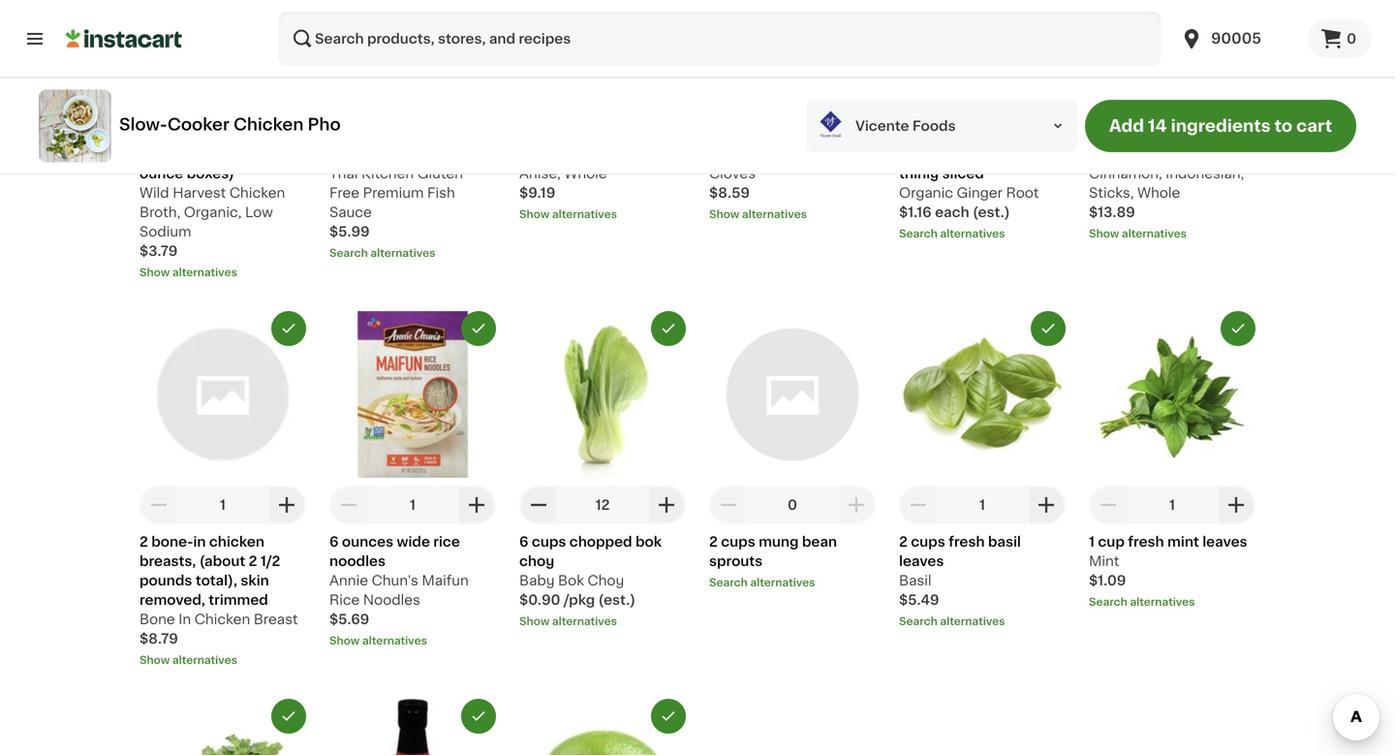 Task type: locate. For each thing, give the bounding box(es) containing it.
vicente foods
[[856, 119, 956, 133]]

spice down cinnamon
[[1118, 147, 1157, 161]]

6 up noodles
[[330, 535, 339, 548]]

show down $0.90
[[520, 616, 550, 627]]

sauce
[[330, 205, 372, 219]]

alternatives down $8.59
[[742, 209, 807, 219]]

1 horizontal spatial chicken
[[209, 535, 265, 548]]

1 cup fresh mint leaves mint $1.09 search alternatives
[[1089, 535, 1248, 607]]

fresh
[[999, 128, 1035, 141], [949, 535, 985, 548], [1129, 535, 1165, 548]]

fresh up "and" at right
[[999, 128, 1035, 141]]

$5.69
[[330, 612, 370, 626]]

alternatives inside 8 cups low-sodium chicken broth, (two 32- ounce boxes) wild harvest chicken broth, organic, low sodium $3.79 show alternatives
[[172, 267, 237, 278]]

2 left bone-
[[140, 535, 148, 548]]

show inside the 1 cinnamon stick the spice hunter cinnamon, indonesian, sticks, whole $13.89 show alternatives
[[1089, 228, 1120, 239]]

fresh inside 1 2-inch piece fresh ginger, peeled and thinly sliced organic ginger root $1.16 each (est.) search alternatives
[[999, 128, 1035, 141]]

star
[[641, 147, 668, 161]]

product group containing the spice hunter star anise, whole
[[520, 0, 686, 222]]

sliced
[[943, 167, 985, 180]]

1 horizontal spatial spice
[[1118, 147, 1157, 161]]

2 left 1/2
[[249, 554, 257, 568]]

32-
[[278, 147, 302, 161]]

hunter down stick
[[1160, 147, 1207, 161]]

decrement quantity image up basil
[[907, 493, 931, 516]]

whole right the anise,
[[564, 167, 607, 180]]

cups inside 2 cups fresh basil leaves basil $5.49 search alternatives
[[911, 535, 946, 548]]

pho
[[308, 116, 341, 133]]

0 horizontal spatial leaves
[[900, 554, 944, 568]]

2 up basil
[[900, 535, 908, 548]]

search alternatives button down each
[[900, 226, 1066, 241]]

show down $13.89
[[1089, 228, 1120, 239]]

alternatives down $3.79
[[172, 267, 237, 278]]

mint
[[1089, 554, 1120, 568]]

1 horizontal spatial whole
[[800, 147, 843, 161]]

mung
[[759, 535, 799, 548]]

1 horizontal spatial leaves
[[1203, 535, 1248, 548]]

2 inside 2 cups fresh basil leaves basil $5.49 search alternatives
[[900, 535, 908, 548]]

(est.) down the ginger
[[973, 205, 1011, 219]]

boxes)
[[187, 167, 234, 180]]

alternatives down in at bottom left
[[172, 655, 237, 665]]

show inside 6 whole cloves mccormick® whole cloves $8.59 show alternatives
[[710, 209, 740, 219]]

1 left 2-
[[900, 128, 905, 141]]

2 cups fresh basil leaves basil $5.49 search alternatives
[[900, 535, 1022, 627]]

and
[[1003, 147, 1029, 161]]

search alternatives button down $5.49
[[900, 613, 1066, 629]]

2 spice from the left
[[1118, 147, 1157, 161]]

0 horizontal spatial hunter
[[590, 147, 637, 161]]

(est.) down choy
[[599, 593, 636, 607]]

90005 button
[[1169, 12, 1309, 66]]

fresh inside 1 cup fresh mint leaves mint $1.09 search alternatives
[[1129, 535, 1165, 548]]

chopped
[[570, 535, 633, 548]]

unselect item image for basil
[[1040, 320, 1057, 337]]

2 horizontal spatial whole
[[1138, 186, 1181, 200]]

bone-
[[151, 535, 193, 548]]

low
[[245, 205, 273, 219]]

0 horizontal spatial the
[[520, 147, 545, 161]]

in
[[179, 612, 191, 626]]

2 decrement quantity image from the left
[[337, 493, 361, 516]]

the up the anise,
[[520, 147, 545, 161]]

fish
[[432, 128, 458, 141]]

1 unselect item image from the left
[[470, 320, 488, 337]]

0
[[1347, 32, 1357, 46], [788, 498, 798, 512]]

2 for breasts,
[[140, 535, 148, 548]]

show alternatives button down the noodles
[[330, 633, 496, 648]]

increment quantity image for 6 cups chopped bok choy
[[655, 493, 679, 516]]

alternatives down the basil
[[941, 616, 1006, 627]]

6 up choy
[[520, 535, 529, 548]]

search inside 2 cups fresh basil leaves basil $5.49 search alternatives
[[900, 616, 938, 627]]

the inside the spice hunter star anise, whole $9.19 show alternatives
[[520, 147, 545, 161]]

decrement quantity image for bone-
[[147, 493, 171, 516]]

2 up sauce
[[330, 128, 338, 141]]

show alternatives button down /pkg on the bottom left of the page
[[520, 613, 686, 629]]

search down $5.49
[[900, 616, 938, 627]]

basil
[[900, 574, 932, 587]]

show down $8.79
[[140, 655, 170, 665]]

2 horizontal spatial fresh
[[1129, 535, 1165, 548]]

cups up sprouts
[[721, 535, 756, 548]]

organic,
[[184, 205, 242, 219]]

alternatives down /pkg on the bottom left of the page
[[552, 616, 617, 627]]

1 spice from the left
[[548, 147, 587, 161]]

hunter inside the spice hunter star anise, whole $9.19 show alternatives
[[590, 147, 637, 161]]

decrement quantity image up ounces
[[337, 493, 361, 516]]

2 hunter from the left
[[1160, 147, 1207, 161]]

fresh for 2 cups fresh basil leaves
[[949, 535, 985, 548]]

bone
[[140, 612, 175, 626]]

0 horizontal spatial chicken
[[140, 147, 195, 161]]

whole inside 6 whole cloves mccormick® whole cloves $8.59 show alternatives
[[800, 147, 843, 161]]

0 vertical spatial 0
[[1347, 32, 1357, 46]]

1 left cup
[[1089, 535, 1095, 548]]

show alternatives button down $13.89
[[1089, 226, 1256, 241]]

broth,
[[140, 205, 181, 219]]

bok
[[558, 574, 584, 587]]

1 the from the left
[[520, 147, 545, 161]]

decrement quantity image up bone-
[[147, 493, 171, 516]]

1 up wide
[[410, 498, 416, 512]]

show alternatives button for 1 cinnamon stick
[[1089, 226, 1256, 241]]

fresh right cup
[[1129, 535, 1165, 548]]

the spice hunter star anise, whole $9.19 show alternatives
[[520, 147, 668, 219]]

alternatives down mung
[[751, 577, 816, 588]]

leaves for 2 cups fresh basil leaves
[[900, 554, 944, 568]]

show down $8.59
[[710, 209, 740, 219]]

0 vertical spatial (est.)
[[973, 205, 1011, 219]]

0 horizontal spatial spice
[[548, 147, 587, 161]]

0 button
[[1309, 19, 1373, 58]]

6 inside 6 whole cloves mccormick® whole cloves $8.59 show alternatives
[[710, 128, 719, 141]]

alternatives down the noodles
[[362, 635, 427, 646]]

search
[[900, 228, 938, 239], [330, 248, 368, 258], [710, 577, 748, 588], [1089, 596, 1128, 607], [900, 616, 938, 627]]

cups inside 2 cups mung bean sprouts search alternatives
[[721, 535, 756, 548]]

0 horizontal spatial (est.)
[[599, 593, 636, 607]]

increment quantity image
[[1035, 86, 1058, 109], [1225, 86, 1248, 109], [1035, 493, 1058, 516], [1225, 493, 1248, 516]]

maifun
[[422, 574, 469, 587]]

alternatives inside the spice hunter star anise, whole $9.19 show alternatives
[[552, 209, 617, 219]]

show alternatives button for 6 ounces wide rice noodles
[[330, 633, 496, 648]]

trimmed
[[209, 593, 268, 607]]

1 horizontal spatial fresh
[[999, 128, 1035, 141]]

alternatives down mint at bottom
[[1131, 596, 1196, 607]]

1 up stick
[[1170, 91, 1176, 105]]

annie
[[330, 574, 368, 587]]

search down $1.16 on the top of the page
[[900, 228, 938, 239]]

product group
[[140, 0, 306, 280], [330, 0, 496, 261], [520, 0, 686, 222], [710, 0, 876, 222], [900, 0, 1066, 241], [1089, 0, 1256, 241], [140, 311, 306, 668], [330, 311, 496, 648], [520, 311, 686, 629], [710, 311, 876, 590], [900, 311, 1066, 629], [1089, 311, 1256, 610], [140, 699, 306, 755], [330, 699, 496, 755], [520, 699, 686, 755]]

show inside the 2 bone-in chicken breasts, (about 2 1/2 pounds total), skin removed, trimmed bone in chicken breast $8.79 show alternatives
[[140, 655, 170, 665]]

1 vertical spatial chicken
[[209, 535, 265, 548]]

the inside the 1 cinnamon stick the spice hunter cinnamon, indonesian, sticks, whole $13.89 show alternatives
[[1089, 147, 1115, 161]]

2 horizontal spatial 6
[[710, 128, 719, 141]]

rice
[[434, 535, 460, 548]]

0 horizontal spatial unselect item image
[[470, 320, 488, 337]]

fresh for 1 cup fresh mint leaves
[[1129, 535, 1165, 548]]

baby
[[520, 574, 555, 587]]

product group containing 8 cups low-sodium chicken broth, (two 32- ounce boxes)
[[140, 0, 306, 280]]

chicken up (about
[[209, 535, 265, 548]]

1 up piece
[[980, 91, 986, 105]]

1 horizontal spatial the
[[1089, 147, 1115, 161]]

alternatives down '$9.19' on the top left
[[552, 209, 617, 219]]

unselect item image
[[470, 320, 488, 337], [1040, 320, 1057, 337]]

search inside 1 2-inch piece fresh ginger, peeled and thinly sliced organic ginger root $1.16 each (est.) search alternatives
[[900, 228, 938, 239]]

2 inside 2 tablespoons fish sauce thai kitchen gluten free premium fish sauce $5.99 search alternatives
[[330, 128, 338, 141]]

decrement quantity image up choy
[[527, 493, 551, 516]]

show alternatives button for 6 whole cloves
[[710, 206, 876, 222]]

3 decrement quantity image from the left
[[527, 493, 551, 516]]

(est.)
[[973, 205, 1011, 219], [599, 593, 636, 607]]

whole down cinnamon,
[[1138, 186, 1181, 200]]

$3.79
[[140, 244, 178, 258]]

chicken down trimmed
[[195, 612, 250, 626]]

thai
[[330, 167, 358, 180]]

show alternatives button for 6 cups chopped bok choy
[[520, 613, 686, 629]]

search down the $1.09
[[1089, 596, 1128, 607]]

12
[[596, 498, 610, 512]]

show alternatives button down '$9.19' on the top left
[[520, 206, 686, 222]]

0 horizontal spatial 6
[[330, 535, 339, 548]]

1 decrement quantity image from the left
[[147, 493, 171, 516]]

1 vertical spatial whole
[[564, 167, 607, 180]]

0 vertical spatial whole
[[800, 147, 843, 161]]

search alternatives button
[[900, 226, 1066, 241], [330, 245, 496, 261], [710, 575, 876, 590], [1089, 594, 1256, 610], [900, 613, 1066, 629]]

increment quantity image for 6 ounces wide rice noodles
[[465, 493, 489, 516]]

alternatives inside 1 2-inch piece fresh ginger, peeled and thinly sliced organic ginger root $1.16 each (est.) search alternatives
[[941, 228, 1006, 239]]

chicken inside the 2 bone-in chicken breasts, (about 2 1/2 pounds total), skin removed, trimmed bone in chicken breast $8.79 show alternatives
[[209, 535, 265, 548]]

leaves inside 1 cup fresh mint leaves mint $1.09 search alternatives
[[1203, 535, 1248, 548]]

choy
[[588, 574, 624, 587]]

2 vertical spatial whole
[[1138, 186, 1181, 200]]

1 horizontal spatial hunter
[[1160, 147, 1207, 161]]

search down the $5.99
[[330, 248, 368, 258]]

cups up choy
[[532, 535, 566, 548]]

spice inside the 1 cinnamon stick the spice hunter cinnamon, indonesian, sticks, whole $13.89 show alternatives
[[1118, 147, 1157, 161]]

ingredients
[[1171, 118, 1271, 134]]

add 14 ingredients to cart button
[[1086, 100, 1357, 152]]

0 vertical spatial chicken
[[140, 147, 195, 161]]

1 horizontal spatial (est.)
[[973, 205, 1011, 219]]

(about
[[199, 554, 245, 568]]

cups inside 8 cups low-sodium chicken broth, (two 32- ounce boxes) wild harvest chicken broth, organic, low sodium $3.79 show alternatives
[[152, 128, 187, 141]]

fresh inside 2 cups fresh basil leaves basil $5.49 search alternatives
[[949, 535, 985, 548]]

6
[[710, 128, 719, 141], [330, 535, 339, 548], [520, 535, 529, 548]]

2 vertical spatial chicken
[[195, 612, 250, 626]]

cloves
[[767, 128, 813, 141]]

search alternatives button for 1 2-inch piece fresh ginger, peeled and thinly sliced
[[900, 226, 1066, 241]]

chicken
[[140, 147, 195, 161], [209, 535, 265, 548]]

alternatives inside 2 tablespoons fish sauce thai kitchen gluten free premium fish sauce $5.99 search alternatives
[[371, 248, 436, 258]]

2 for leaves
[[900, 535, 908, 548]]

alternatives down $13.89
[[1122, 228, 1187, 239]]

6 inside 6 ounces wide rice noodles annie chun's maifun rice noodles $5.69 show alternatives
[[330, 535, 339, 548]]

fresh left the basil
[[949, 535, 985, 548]]

leaves
[[1203, 535, 1248, 548], [900, 554, 944, 568]]

1 vertical spatial (est.)
[[599, 593, 636, 607]]

spice up the anise,
[[548, 147, 587, 161]]

show down $5.69 on the bottom
[[330, 635, 360, 646]]

alternatives inside 6 cups chopped bok choy baby bok choy $0.90 /pkg (est.) show alternatives
[[552, 616, 617, 627]]

cooker
[[168, 116, 230, 133]]

cloves
[[710, 167, 756, 180]]

alternatives down premium
[[371, 248, 436, 258]]

0 horizontal spatial fresh
[[949, 535, 985, 548]]

sticks,
[[1089, 186, 1134, 200]]

search alternatives button down premium
[[330, 245, 496, 261]]

decrement quantity image
[[147, 493, 171, 516], [337, 493, 361, 516], [527, 493, 551, 516], [717, 493, 741, 516]]

2 unselect item image from the left
[[1040, 320, 1057, 337]]

2 up sprouts
[[710, 535, 718, 548]]

chicken up the ounce at the left top of page
[[140, 147, 195, 161]]

1 horizontal spatial 0
[[1347, 32, 1357, 46]]

cups inside 6 cups chopped bok choy baby bok choy $0.90 /pkg (est.) show alternatives
[[532, 535, 566, 548]]

6 whole cloves mccormick® whole cloves $8.59 show alternatives
[[710, 128, 843, 219]]

leaves right mint at bottom
[[1203, 535, 1248, 548]]

cups up basil
[[911, 535, 946, 548]]

leaves up basil
[[900, 554, 944, 568]]

2 the from the left
[[1089, 147, 1115, 161]]

6 for 6 whole cloves
[[710, 128, 719, 141]]

chicken up (two
[[234, 116, 304, 133]]

1 cinnamon stick the spice hunter cinnamon, indonesian, sticks, whole $13.89 show alternatives
[[1089, 128, 1245, 239]]

piece
[[956, 128, 995, 141]]

1 inside the 1 cinnamon stick the spice hunter cinnamon, indonesian, sticks, whole $13.89 show alternatives
[[1089, 128, 1095, 141]]

0 horizontal spatial whole
[[564, 167, 607, 180]]

1 hunter from the left
[[590, 147, 637, 161]]

0 vertical spatial leaves
[[1203, 535, 1248, 548]]

leaves inside 2 cups fresh basil leaves basil $5.49 search alternatives
[[900, 554, 944, 568]]

show inside the spice hunter star anise, whole $9.19 show alternatives
[[520, 209, 550, 219]]

the up cinnamon,
[[1089, 147, 1115, 161]]

unselect item image
[[280, 320, 298, 337], [660, 320, 678, 337], [1230, 320, 1247, 337], [280, 707, 298, 725], [470, 707, 488, 725], [660, 707, 678, 725]]

search alternatives button for 2 cups fresh basil leaves
[[900, 613, 1066, 629]]

increment quantity image
[[845, 86, 868, 109], [275, 493, 299, 516], [465, 493, 489, 516], [655, 493, 679, 516], [845, 493, 868, 516]]

whole down vicente foods image
[[800, 147, 843, 161]]

breasts,
[[140, 554, 196, 568]]

1 inside 1 cup fresh mint leaves mint $1.09 search alternatives
[[1089, 535, 1095, 548]]

search alternatives button for 2 tablespoons fish sauce
[[330, 245, 496, 261]]

0 inside button
[[1347, 32, 1357, 46]]

chicken inside the 2 bone-in chicken breasts, (about 2 1/2 pounds total), skin removed, trimmed bone in chicken breast $8.79 show alternatives
[[195, 612, 250, 626]]

chicken up low
[[230, 186, 285, 200]]

cups
[[152, 128, 187, 141], [532, 535, 566, 548], [721, 535, 756, 548], [911, 535, 946, 548]]

noodles
[[363, 593, 421, 607]]

alternatives
[[552, 209, 617, 219], [742, 209, 807, 219], [941, 228, 1006, 239], [1122, 228, 1187, 239], [371, 248, 436, 258], [172, 267, 237, 278], [751, 577, 816, 588], [1131, 596, 1196, 607], [552, 616, 617, 627], [941, 616, 1006, 627], [362, 635, 427, 646], [172, 655, 237, 665]]

6 left the whole
[[710, 128, 719, 141]]

1 vertical spatial leaves
[[900, 554, 944, 568]]

2 for sprouts
[[710, 535, 718, 548]]

show alternatives button down in at bottom left
[[140, 652, 306, 668]]

show down $3.79
[[140, 267, 170, 278]]

1 vertical spatial chicken
[[230, 186, 285, 200]]

2 bone-in chicken breasts, (about 2 1/2 pounds total), skin removed, trimmed bone in chicken breast $8.79 show alternatives
[[140, 535, 298, 665]]

None search field
[[279, 12, 1161, 66]]

organic
[[900, 186, 954, 200]]

low-
[[190, 128, 220, 141]]

1 left add
[[1089, 128, 1095, 141]]

2 tablespoons fish sauce thai kitchen gluten free premium fish sauce $5.99 search alternatives
[[330, 128, 463, 258]]

cups for low-
[[152, 128, 187, 141]]

2 inside 2 cups mung bean sprouts search alternatives
[[710, 535, 718, 548]]

search down sprouts
[[710, 577, 748, 588]]

1/2
[[261, 554, 280, 568]]

product group containing 12
[[520, 311, 686, 629]]

hunter left star at left
[[590, 147, 637, 161]]

decrement quantity image
[[907, 86, 931, 109], [1097, 86, 1120, 109], [907, 493, 931, 516], [1097, 493, 1120, 516]]

decrement quantity image up sprouts
[[717, 493, 741, 516]]

6 inside 6 cups chopped bok choy baby bok choy $0.90 /pkg (est.) show alternatives
[[520, 535, 529, 548]]

show alternatives button down organic,
[[140, 264, 306, 280]]

show alternatives button down $8.59
[[710, 206, 876, 222]]

1 up 2 cups fresh basil leaves basil $5.49 search alternatives
[[980, 498, 986, 512]]

cups right 8
[[152, 128, 187, 141]]

search alternatives button down mint at bottom
[[1089, 594, 1256, 610]]

anise,
[[520, 167, 561, 180]]

1 horizontal spatial unselect item image
[[1040, 320, 1057, 337]]

1 vertical spatial 0
[[788, 498, 798, 512]]

vicente
[[856, 119, 910, 133]]

alternatives down each
[[941, 228, 1006, 239]]

show down '$9.19' on the top left
[[520, 209, 550, 219]]

1 horizontal spatial 6
[[520, 535, 529, 548]]

decrement quantity image up add
[[1097, 86, 1120, 109]]



Task type: vqa. For each thing, say whether or not it's contained in the screenshot.


Task type: describe. For each thing, give the bounding box(es) containing it.
show inside 6 ounces wide rice noodles annie chun's maifun rice noodles $5.69 show alternatives
[[330, 635, 360, 646]]

to
[[1275, 118, 1293, 134]]

1 up mint at bottom
[[1170, 498, 1176, 512]]

$13.89
[[1089, 205, 1136, 219]]

unselect item image for rice
[[470, 320, 488, 337]]

6 ounces wide rice noodles annie chun's maifun rice noodles $5.69 show alternatives
[[330, 535, 469, 646]]

decrement quantity image up the vicente foods
[[907, 86, 931, 109]]

product group containing 6 whole cloves
[[710, 0, 876, 222]]

cinnamon
[[1099, 128, 1168, 141]]

$9.19
[[520, 186, 556, 200]]

hunter inside the 1 cinnamon stick the spice hunter cinnamon, indonesian, sticks, whole $13.89 show alternatives
[[1160, 147, 1207, 161]]

2 for thai
[[330, 128, 338, 141]]

1 2-inch piece fresh ginger, peeled and thinly sliced organic ginger root $1.16 each (est.) search alternatives
[[900, 128, 1039, 239]]

alternatives inside 2 cups fresh basil leaves basil $5.49 search alternatives
[[941, 616, 1006, 627]]

mccormick®
[[710, 147, 796, 161]]

product group containing 0
[[710, 311, 876, 590]]

stick
[[1171, 128, 1205, 141]]

4 decrement quantity image from the left
[[717, 493, 741, 516]]

ginger,
[[900, 147, 948, 161]]

2-
[[909, 128, 923, 141]]

/pkg
[[564, 593, 595, 607]]

show inside 6 cups chopped bok choy baby bok choy $0.90 /pkg (est.) show alternatives
[[520, 616, 550, 627]]

thinly
[[900, 167, 939, 180]]

add
[[1110, 118, 1145, 134]]

vicente foods button
[[806, 100, 1078, 152]]

0 vertical spatial chicken
[[234, 116, 304, 133]]

harvest
[[173, 186, 226, 200]]

removed,
[[140, 593, 205, 607]]

sauce
[[330, 147, 372, 161]]

ounce
[[140, 167, 183, 180]]

show alternatives button for 2 bone-in chicken breasts, (about 2 1/2 pounds total), skin removed, trimmed
[[140, 652, 306, 668]]

$1.09
[[1089, 574, 1127, 587]]

whole
[[722, 128, 764, 141]]

skin
[[241, 574, 269, 587]]

decrement quantity image up cup
[[1097, 493, 1120, 516]]

breast
[[254, 612, 298, 626]]

gluten
[[417, 167, 463, 180]]

mint
[[1168, 535, 1200, 548]]

noodles
[[330, 554, 386, 568]]

alternatives inside the 2 bone-in chicken breasts, (about 2 1/2 pounds total), skin removed, trimmed bone in chicken breast $8.79 show alternatives
[[172, 655, 237, 665]]

decrement quantity image for cups
[[527, 493, 551, 516]]

premium
[[363, 186, 424, 200]]

0 horizontal spatial 0
[[788, 498, 798, 512]]

ounces
[[342, 535, 394, 548]]

whole inside the 1 cinnamon stick the spice hunter cinnamon, indonesian, sticks, whole $13.89 show alternatives
[[1138, 186, 1181, 200]]

search inside 2 cups mung bean sprouts search alternatives
[[710, 577, 748, 588]]

product group containing 2 tablespoons fish sauce
[[330, 0, 496, 261]]

sprouts
[[710, 554, 763, 568]]

total),
[[196, 574, 237, 587]]

2 cups mung bean sprouts search alternatives
[[710, 535, 837, 588]]

chicken inside 8 cups low-sodium chicken broth, (two 32- ounce boxes) wild harvest chicken broth, organic, low sodium $3.79 show alternatives
[[140, 147, 195, 161]]

1 up (about
[[220, 498, 226, 512]]

Search field
[[279, 12, 1161, 66]]

$1.16
[[900, 205, 932, 219]]

chicken inside 8 cups low-sodium chicken broth, (two 32- ounce boxes) wild harvest chicken broth, organic, low sodium $3.79 show alternatives
[[230, 186, 285, 200]]

alternatives inside 1 cup fresh mint leaves mint $1.09 search alternatives
[[1131, 596, 1196, 607]]

search alternatives button down mung
[[710, 575, 876, 590]]

90005
[[1212, 32, 1262, 46]]

1 inside 1 2-inch piece fresh ginger, peeled and thinly sliced organic ginger root $1.16 each (est.) search alternatives
[[900, 128, 905, 141]]

(two
[[243, 147, 275, 161]]

inch
[[923, 128, 953, 141]]

peeled
[[951, 147, 999, 161]]

bok
[[636, 535, 662, 548]]

alternatives inside 6 whole cloves mccormick® whole cloves $8.59 show alternatives
[[742, 209, 807, 219]]

cups for chopped
[[532, 535, 566, 548]]

root
[[1007, 186, 1039, 200]]

$5.99
[[330, 225, 370, 238]]

indonesian,
[[1166, 167, 1245, 180]]

6 cups chopped bok choy baby bok choy $0.90 /pkg (est.) show alternatives
[[520, 535, 662, 627]]

cinnamon,
[[1089, 167, 1163, 180]]

tablespoons
[[341, 128, 429, 141]]

alternatives inside 6 ounces wide rice noodles annie chun's maifun rice noodles $5.69 show alternatives
[[362, 635, 427, 646]]

chun's
[[372, 574, 419, 587]]

kitchen
[[362, 167, 414, 180]]

decrement quantity image for ounces
[[337, 493, 361, 516]]

broth,
[[198, 147, 240, 161]]

instacart logo image
[[66, 27, 182, 50]]

cups for fresh
[[911, 535, 946, 548]]

search inside 1 cup fresh mint leaves mint $1.09 search alternatives
[[1089, 596, 1128, 607]]

search alternatives button for 1 cup fresh mint leaves
[[1089, 594, 1256, 610]]

sodium
[[140, 225, 191, 238]]

(est.) inside 6 cups chopped bok choy baby bok choy $0.90 /pkg (est.) show alternatives
[[599, 593, 636, 607]]

6 for 6 ounces wide rice noodles
[[330, 535, 339, 548]]

basil
[[989, 535, 1022, 548]]

bean
[[802, 535, 837, 548]]

spice inside the spice hunter star anise, whole $9.19 show alternatives
[[548, 147, 587, 161]]

vicente foods image
[[814, 109, 848, 143]]

slow-cooker chicken pho
[[119, 116, 341, 133]]

show inside 8 cups low-sodium chicken broth, (two 32- ounce boxes) wild harvest chicken broth, organic, low sodium $3.79 show alternatives
[[140, 267, 170, 278]]

6 for 6 cups chopped bok choy
[[520, 535, 529, 548]]

show alternatives button for 8 cups low-sodium chicken broth, (two 32- ounce boxes)
[[140, 264, 306, 280]]

whole inside the spice hunter star anise, whole $9.19 show alternatives
[[564, 167, 607, 180]]

unselect item image inside product group
[[660, 320, 678, 337]]

cups for mung
[[721, 535, 756, 548]]

leaves for 1 cup fresh mint leaves
[[1203, 535, 1248, 548]]

fish
[[427, 186, 455, 200]]

cart
[[1297, 118, 1333, 134]]

each
[[935, 205, 970, 219]]

cup
[[1099, 535, 1125, 548]]

slow-
[[119, 116, 168, 133]]

free
[[330, 186, 360, 200]]

wild
[[140, 186, 169, 200]]

pounds
[[140, 574, 192, 587]]

$5.49
[[900, 593, 940, 607]]

ginger
[[957, 186, 1003, 200]]

choy
[[520, 554, 555, 568]]

foods
[[913, 119, 956, 133]]

increment quantity image for 2 bone-in chicken breasts, (about 2 1/2 pounds total), skin removed, trimmed
[[275, 493, 299, 516]]

search inside 2 tablespoons fish sauce thai kitchen gluten free premium fish sauce $5.99 search alternatives
[[330, 248, 368, 258]]

(est.) inside 1 2-inch piece fresh ginger, peeled and thinly sliced organic ginger root $1.16 each (est.) search alternatives
[[973, 205, 1011, 219]]

$8.59
[[710, 186, 750, 200]]

alternatives inside the 1 cinnamon stick the spice hunter cinnamon, indonesian, sticks, whole $13.89 show alternatives
[[1122, 228, 1187, 239]]

alternatives inside 2 cups mung bean sprouts search alternatives
[[751, 577, 816, 588]]



